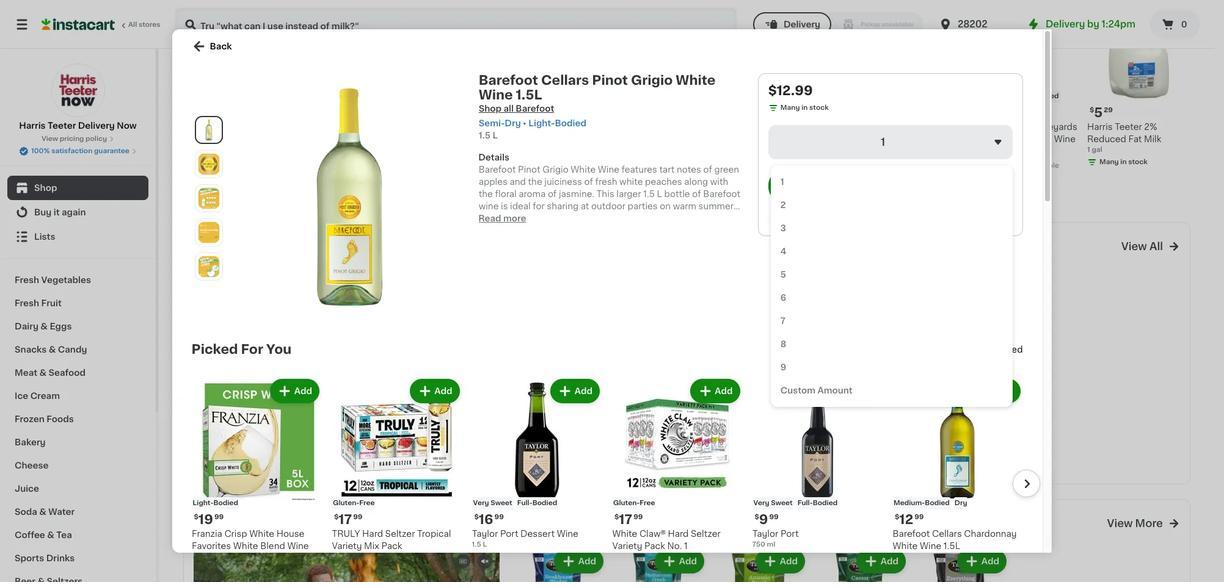 Task type: locate. For each thing, give the bounding box(es) containing it.
of down the $4.19 element
[[640, 389, 649, 397]]

0 horizontal spatial barefoot
[[296, 123, 334, 131]]

ice cream link
[[7, 385, 148, 408]]

change™ for and
[[752, 389, 793, 397]]

barefoot cellars pinot grigio white wine 1.5l
[[296, 123, 392, 144]]

variety inside truly hard seltzer tropical variety mix pack 12 x 12 fl oz
[[332, 542, 362, 551]]

$ for franzia crisp white house favorites white blend wine
[[194, 514, 199, 521]]

light-bodied for creek
[[1014, 93, 1059, 100]]

& right soda
[[39, 508, 46, 517]]

very for 16
[[474, 500, 489, 507]]

1 horizontal spatial grigio
[[631, 74, 673, 87]]

1 very sweet full-bodied from the left
[[474, 500, 558, 507]]

0 vertical spatial cellars
[[541, 74, 589, 87]]

harris inside harris teeter 2% reduced fat milk 1 gal
[[1088, 123, 1113, 131]]

$ for seeds of change™ organic brown and wild rice with tomato & roasted garlic rice
[[714, 373, 719, 379]]

1 horizontal spatial barefoot
[[479, 74, 538, 87]]

seeds for seeds of change™ organic quinoa & brown rice with garlic rice
[[510, 389, 537, 397]]

any for seeds of change™ organic brown jasmine with cilantro and a hint of lime rice
[[627, 439, 640, 446]]

$ 4 19
[[714, 372, 737, 385]]

0 vertical spatial whole
[[248, 123, 275, 131]]

buy it again
[[34, 208, 86, 217]]

99 down $12.99
[[770, 107, 779, 114]]

0 horizontal spatial claw®
[[640, 530, 666, 539]]

1 horizontal spatial no.
[[836, 135, 850, 144]]

of left citrus
[[997, 163, 1004, 169]]

free up white claw® hard seltzer variety pack no. 1 12 pack
[[640, 500, 656, 507]]

0 vertical spatial 1.5
[[479, 131, 491, 140]]

$ inside $ 12 99
[[895, 514, 900, 521]]

3 8.5 from the left
[[712, 425, 723, 431]]

cellars for barefoot cellars pinot grigio white wine 1.5l
[[336, 123, 366, 131]]

0 vertical spatial dry
[[505, 119, 521, 128]]

1 2 3 4 5 6 7 8 9 custom amount
[[781, 178, 853, 395]]

rice
[[540, 413, 559, 422], [733, 413, 752, 422], [538, 425, 557, 434], [787, 425, 806, 434], [611, 437, 630, 446]]

ice
[[15, 392, 28, 401]]

$ up •
[[525, 107, 529, 114]]

1 8.5 from the left
[[510, 425, 521, 431]]

in down harris teeter large white eggs
[[895, 159, 901, 166]]

3 change™ from the left
[[752, 389, 793, 397]]

99 for white claw® hard seltzer variety pack no. 1
[[634, 514, 643, 521]]

very for 9
[[754, 500, 770, 507]]

cellars
[[541, 74, 589, 87], [336, 123, 366, 131], [932, 530, 962, 539]]

$ for taylor port dessert wine
[[475, 514, 479, 521]]

& right meat
[[39, 369, 47, 378]]

sweet for 16
[[491, 500, 513, 507]]

grigio inside barefoot cellars pinot grigio white wine 1.5l
[[296, 135, 322, 144]]

items down the roasted
[[754, 450, 773, 457]]

gluten-free for buzzballz chillers lime 'rita cocktail
[[524, 93, 565, 100]]

0 horizontal spatial $2
[[567, 454, 575, 461]]

variety
[[780, 135, 810, 144], [332, 542, 362, 551], [613, 542, 642, 551]]

claw® inside white claw® hard seltzer variety pack no. 1 12 pack
[[640, 530, 666, 539]]

99 inside $ 12 99
[[915, 514, 924, 521]]

of inside seeds of change™ organic brown and wild rice with tomato & roasted garlic rice
[[741, 389, 750, 397]]

1 horizontal spatial teeter™
[[437, 123, 472, 131]]

1 horizontal spatial 17
[[619, 514, 633, 526]]

0 horizontal spatial organic
[[510, 401, 544, 409]]

99 down medium-
[[915, 514, 924, 521]]

brown for cilantro
[[647, 401, 675, 409]]

2 very sweet full-bodied from the left
[[754, 500, 838, 507]]

full- for 9
[[798, 500, 813, 507]]

product group containing 12
[[893, 377, 1023, 583]]

0 horizontal spatial save
[[549, 454, 565, 461]]

$12.99 element
[[296, 105, 400, 121]]

1 vertical spatial 5
[[781, 271, 787, 279]]

0 horizontal spatial eggs
[[50, 323, 72, 331]]

light- up the $ 19 99
[[193, 500, 214, 507]]

0 horizontal spatial 9
[[760, 514, 769, 526]]

grigio for barefoot cellars pinot grigio white wine 1.5l
[[296, 135, 322, 144]]

nsored
[[994, 346, 1023, 354], [240, 529, 264, 535]]

19 up seeds of change™ organic quinoa & brown rice with garlic rice
[[527, 373, 535, 379]]

1 8.5 oz from the left
[[510, 425, 531, 431]]

2 port from the left
[[781, 530, 799, 539]]

white
[[676, 74, 716, 87], [748, 123, 773, 131], [324, 135, 349, 144], [862, 135, 887, 144], [1027, 135, 1052, 144], [249, 530, 274, 539], [613, 530, 638, 539], [233, 542, 258, 551], [893, 542, 918, 551]]

1 vertical spatial pinot
[[368, 123, 390, 131]]

any down a
[[627, 439, 640, 446]]

sponsored badge image
[[748, 183, 785, 190], [296, 198, 333, 205]]

very sweet full-bodied for 9
[[754, 500, 838, 507]]

brown for rice
[[748, 401, 775, 409]]

2 8.5 oz from the left
[[611, 425, 632, 431]]

1 horizontal spatial cellars
[[541, 74, 589, 87]]

1 horizontal spatial 4
[[719, 372, 728, 385]]

$ 17 99 for white
[[615, 514, 643, 526]]

foods
[[47, 415, 74, 424]]

$ for taylor port
[[755, 514, 760, 521]]

1
[[881, 137, 886, 147], [183, 147, 186, 153], [1088, 147, 1090, 153], [781, 178, 785, 186], [684, 542, 688, 551]]

barefoot inside barefoot cellars chardonnay white wine 1.5l
[[893, 530, 930, 539]]

gluten- up white claw® hard seltzer variety pack no. 1 12 pack
[[614, 500, 640, 507]]

1 horizontal spatial 3
[[748, 147, 754, 156]]

gluten-
[[524, 93, 550, 100], [750, 93, 776, 100], [333, 500, 360, 507], [614, 500, 640, 507]]

barefoot down $ 12 99
[[893, 530, 930, 539]]

cellars inside the barefoot cellars pinot grigio white wine 1.5l shop all barefoot semi-dry • light-bodied 1.5 l
[[541, 74, 589, 87]]

0 horizontal spatial milk
[[448, 135, 465, 144]]

notes inside notes of citrus, apple, jasmine, and peach
[[296, 150, 317, 157]]

whole right d
[[419, 135, 446, 144]]

$ inside $ 5 29
[[1090, 107, 1095, 114]]

0 horizontal spatial brown
[[510, 413, 537, 422]]

pinot down liberty in the top of the page
[[975, 135, 997, 144]]

and inside seeds of change™ organic brown and wild rice with tomato & roasted garlic rice
[[778, 401, 794, 409]]

2 horizontal spatial delivery
[[1046, 20, 1085, 29]]

1 with from the left
[[561, 413, 579, 422]]

1 vertical spatial barefoot
[[296, 123, 334, 131]]

0 horizontal spatial any
[[527, 454, 539, 461]]

wine down $ 12 99
[[920, 542, 942, 551]]

see for seeds of change™ organic quinoa & brown rice with garlic rice
[[510, 465, 523, 472]]

teeter™ up "strawberries"
[[211, 123, 246, 131]]

grigio for barefoot cellars pinot grigio white wine 1.5l shop all barefoot semi-dry • light-bodied 1.5 l
[[631, 74, 673, 87]]

product group containing liberty creek vineyards pinot grigio white wine 1.5l
[[975, 0, 1078, 196]]

0 horizontal spatial with
[[561, 413, 579, 422]]

1 sweet from the left
[[491, 500, 513, 507]]

1 horizontal spatial port
[[781, 530, 799, 539]]

0 horizontal spatial 17
[[339, 514, 352, 526]]

in down $12.99
[[802, 104, 808, 111]]

2 horizontal spatial hard
[[804, 123, 825, 131]]

dairy
[[15, 323, 38, 331]]

$ up white claw® hard seltzer variety pack no. 1 12 pack
[[615, 514, 619, 521]]

1 vertical spatial fresh
[[15, 299, 39, 308]]

1 horizontal spatial seeds
[[611, 389, 638, 397]]

1.5l down 'medium-bodied dry'
[[944, 542, 961, 551]]

all stores
[[128, 21, 160, 28]]

save down "hint"
[[650, 439, 666, 446]]

gluten- inside product group
[[524, 93, 550, 100]]

wine inside franzia crisp white house favorites white blend wine
[[287, 542, 309, 551]]

seeds for seeds of change™ organic brown and wild rice with tomato & roasted garlic rice
[[712, 389, 739, 397]]

2 garlic from the left
[[759, 425, 784, 434]]

pinot inside the barefoot cellars pinot grigio white wine 1.5l shop all barefoot semi-dry • light-bodied 1.5 l
[[592, 74, 628, 87]]

many in stock down notes of citrus, apple, jasmine, and peach
[[309, 186, 357, 192]]

light- for franzia crisp white house favorites white blend wine
[[193, 500, 214, 507]]

organic for with
[[611, 401, 645, 409]]

more
[[1136, 519, 1163, 529]]

lime inside buzzballz chillers lime 'rita cocktail
[[600, 123, 621, 131]]

crisp
[[224, 530, 247, 539]]

of inside notes of citrus, apple, jasmine, and peach
[[318, 150, 325, 157]]

2 horizontal spatial eligible
[[727, 450, 752, 457]]

wine up apple,
[[352, 135, 373, 144]]

2 horizontal spatial items
[[754, 450, 773, 457]]

oz for seeds of change™ organic quinoa & brown rice with garlic rice
[[523, 425, 531, 431]]

change™ inside seeds of change™ organic quinoa & brown rice with garlic rice
[[550, 389, 592, 397]]

pinot inside liberty creek vineyards pinot grigio white wine 1.5l
[[975, 135, 997, 144]]

sweet for 9
[[772, 500, 793, 507]]

stock down white claw® hard seltzer variety pack no. 3 12 x 12 oz
[[790, 171, 809, 178]]

barefoot up all
[[479, 74, 538, 87]]

cellars down $12.99 element
[[336, 123, 366, 131]]

notes up jasmine,
[[296, 150, 317, 157]]

2 very from the left
[[754, 500, 770, 507]]

1 horizontal spatial hard
[[668, 530, 689, 539]]

milk down $5.29 element
[[448, 135, 465, 144]]

1 horizontal spatial dry
[[955, 500, 968, 507]]

2 seeds from the left
[[611, 389, 638, 397]]

full- up 'taylor port 750 ml'
[[798, 500, 813, 507]]

light- inside the barefoot cellars pinot grigio white wine 1.5l shop all barefoot semi-dry • light-bodied 1.5 l
[[529, 119, 555, 128]]

0 vertical spatial shop
[[479, 104, 502, 113]]

0 horizontal spatial hard
[[362, 530, 383, 539]]

1 horizontal spatial notes
[[975, 163, 995, 169]]

sponsored badge image down jasmine,
[[296, 198, 333, 205]]

port for 9
[[781, 530, 799, 539]]

17 for truly hard seltzer tropical variety mix pack
[[339, 514, 352, 526]]

$ 9 99
[[755, 514, 779, 526]]

healthy eating for real life.
[[226, 234, 414, 247]]

1 milk from the left
[[448, 135, 465, 144]]

1 horizontal spatial change™
[[651, 389, 692, 397]]

and inside notes of citrus, apple, jasmine, and peach
[[326, 160, 339, 167]]

1 vertical spatial cellars
[[336, 123, 366, 131]]

taylor inside 'taylor port 750 ml'
[[753, 530, 779, 539]]

and up tomato
[[778, 401, 794, 409]]

1 horizontal spatial with
[[650, 413, 668, 422]]

1 horizontal spatial save
[[650, 439, 666, 446]]

variety for 3
[[780, 135, 810, 144]]

gluten-free up the barefoot
[[524, 93, 565, 100]]

2 vertical spatial 4
[[719, 372, 728, 385]]

4 up "strawberries"
[[190, 106, 199, 119]]

hard for 3
[[804, 123, 825, 131]]

light- inside "item carousel" region
[[193, 500, 214, 507]]

white inside liberty creek vineyards pinot grigio white wine 1.5l
[[1027, 135, 1052, 144]]

seeds inside "seeds of change™ organic brown jasmine with cilantro and a hint of lime rice"
[[611, 389, 638, 397]]

gluten- for white claw® hard seltzer variety pack no. 3
[[750, 93, 776, 100]]

0 horizontal spatial 3
[[529, 106, 538, 119]]

1 horizontal spatial buy any 2, save $2 see eligible items
[[611, 439, 676, 457]]

1 horizontal spatial very
[[754, 500, 770, 507]]

0 horizontal spatial 4
[[190, 106, 199, 119]]

delivery!
[[286, 511, 346, 524]]

1 vertical spatial dry
[[955, 500, 968, 507]]

l down semi-
[[493, 131, 498, 140]]

gluten- up the barefoot
[[524, 93, 550, 100]]

with inside seeds of change™ organic brown and wild rice with tomato & roasted garlic rice
[[754, 413, 772, 422]]

2
[[781, 201, 786, 210]]

1 horizontal spatial very sweet full-bodied
[[754, 500, 838, 507]]

bakery link
[[7, 431, 148, 455]]

2 horizontal spatial organic
[[712, 401, 746, 409]]

& left tea
[[47, 532, 54, 540]]

gluten- for truly hard seltzer tropical variety mix pack
[[333, 500, 360, 507]]

toss out delivery! spo nsored
[[226, 511, 346, 535]]

gluten- up the 'truly'
[[333, 500, 360, 507]]

gluten-free up the 'truly'
[[333, 500, 375, 507]]

variety inside white claw® hard seltzer variety pack no. 3 12 x 12 oz
[[780, 135, 810, 144]]

99 up buzzballz
[[539, 107, 548, 114]]

buy any 2, save $2 see eligible items down the roasted
[[712, 439, 777, 457]]

enlarge white wines barefoot barefoot cellars pinot grigio white wine 1.5l angle_left (opens in a new tab) image
[[198, 153, 220, 175]]

0 horizontal spatial cellars
[[336, 123, 366, 131]]

99 for franzia crisp white house favorites white blend wine
[[215, 514, 224, 521]]

buy any 2, save $2 see eligible items down seeds of change™ organic quinoa & brown rice with garlic rice
[[510, 454, 575, 472]]

oz inside truly hard seltzer tropical variety mix pack 12 x 12 fl oz
[[362, 554, 370, 561]]

2 horizontal spatial variety
[[780, 135, 810, 144]]

4 harris teeter™ whole strawberries 1 lb container
[[183, 106, 275, 153]]

harris up reduced
[[1088, 123, 1113, 131]]

2 with from the left
[[650, 413, 668, 422]]

notes inside product group
[[975, 163, 995, 169]]

l inside taylor port dessert wine 1.5 l
[[483, 542, 487, 548]]

shop up semi-
[[479, 104, 502, 113]]

healthy
[[226, 234, 280, 247]]

no. inside white claw® hard seltzer variety pack no. 3 12 x 12 oz
[[836, 135, 850, 144]]

2 organic from the left
[[611, 401, 645, 409]]

1 change™ from the left
[[550, 389, 592, 397]]

save down seeds of change™ organic quinoa & brown rice with garlic rice
[[549, 454, 565, 461]]

x
[[757, 159, 761, 166], [341, 554, 345, 561]]

fresh up dairy
[[15, 299, 39, 308]]

light-bodied for crisp
[[193, 500, 239, 507]]

very
[[474, 500, 489, 507], [754, 500, 770, 507]]

real
[[352, 234, 382, 247]]

$ inside '$ 9 99'
[[755, 514, 760, 521]]

1 teeter™ from the left
[[211, 123, 246, 131]]

& left candy
[[49, 346, 56, 354]]

1 very from the left
[[474, 500, 489, 507]]

harris inside harris teeter™ vitamin d whole milk
[[409, 123, 435, 131]]

1.5l up the barefoot
[[516, 89, 542, 101]]

0 horizontal spatial whole
[[248, 123, 275, 131]]

1.5l inside liberty creek vineyards pinot grigio white wine 1.5l
[[975, 147, 991, 156]]

cream
[[30, 392, 60, 401]]

1 horizontal spatial milk
[[1144, 135, 1162, 144]]

barefoot for barefoot cellars chardonnay white wine 1.5l
[[893, 530, 930, 539]]

1 organic from the left
[[510, 401, 544, 409]]

hint
[[637, 425, 654, 434]]

0 horizontal spatial eligible
[[525, 465, 550, 472]]

for
[[329, 234, 349, 247]]

$ up the 'truly'
[[335, 514, 339, 521]]

2 horizontal spatial 4
[[781, 247, 787, 256]]

teeter inside harris teeter 2% reduced fat milk 1 gal
[[1115, 123, 1142, 131]]

shop
[[479, 104, 502, 113], [34, 184, 57, 192]]

gluten-free for white claw® hard seltzer variety pack no. 3
[[750, 93, 792, 100]]

light- for liberty creek vineyards pinot grigio white wine 1.5l
[[1014, 93, 1035, 100]]

1.5
[[479, 131, 491, 140], [472, 542, 482, 548]]

1 horizontal spatial 8.5 oz
[[611, 425, 632, 431]]

seeds of change™ organic brown and wild rice with tomato & roasted garlic rice
[[712, 389, 807, 434]]

milk for whole
[[448, 135, 465, 144]]

eligible for seeds of change™ organic brown jasmine with cilantro and a hint of lime rice
[[626, 450, 651, 457]]

buy any 2, save $2 see eligible items for seeds of change™ organic brown jasmine with cilantro and a hint of lime rice
[[611, 439, 676, 457]]

1 horizontal spatial sweet
[[772, 500, 793, 507]]

with inside seeds of change™ organic quinoa & brown rice with garlic rice
[[561, 413, 579, 422]]

pinot inside barefoot cellars pinot grigio white wine 1.5l
[[368, 123, 390, 131]]

1 horizontal spatial eggs
[[889, 135, 910, 144]]

& for seafood
[[39, 369, 47, 378]]

in down notes of citrus, apple, jasmine, and peach
[[330, 186, 336, 192]]

snacks
[[15, 346, 47, 354]]

2 taylor from the left
[[753, 530, 779, 539]]

custom
[[781, 387, 816, 395]]

8
[[781, 340, 787, 349]]

light-bodied inside "item carousel" region
[[193, 500, 239, 507]]

harris inside harris teeter large white eggs
[[862, 123, 887, 131]]

of inside seeds of change™ organic quinoa & brown rice with garlic rice
[[539, 389, 548, 397]]

barefoot inside barefoot cellars pinot grigio white wine 1.5l
[[296, 123, 334, 131]]

barefoot
[[516, 104, 554, 113]]

99 for taylor port dessert wine
[[495, 514, 504, 521]]

organic left quinoa
[[510, 401, 544, 409]]

4 up 6
[[781, 247, 787, 256]]

eligible
[[626, 450, 651, 457], [727, 450, 752, 457], [525, 465, 550, 472]]

& inside 'link'
[[49, 346, 56, 354]]

delivery
[[1046, 20, 1085, 29], [784, 20, 821, 29], [78, 122, 115, 130]]

0 horizontal spatial 8.5 oz
[[510, 425, 531, 431]]

light-bodied up the $ 19 99
[[193, 500, 239, 507]]

$ 17 99
[[335, 514, 363, 526], [615, 514, 643, 526]]

1.5 inside taylor port dessert wine 1.5 l
[[472, 542, 482, 548]]

taylor port 750 ml
[[753, 530, 799, 548]]

oz
[[772, 159, 780, 166], [523, 425, 531, 431], [624, 425, 632, 431], [725, 425, 733, 431], [362, 554, 370, 561]]

$ up wild
[[714, 373, 719, 379]]

sweet
[[491, 500, 513, 507], [772, 500, 793, 507]]

3
[[529, 106, 538, 119], [748, 147, 754, 156], [781, 224, 787, 233]]

0 horizontal spatial no.
[[668, 542, 682, 551]]

hard for 1
[[668, 530, 689, 539]]

l inside the barefoot cellars pinot grigio white wine 1.5l shop all barefoot semi-dry • light-bodied 1.5 l
[[493, 131, 498, 140]]

organic
[[510, 401, 544, 409], [611, 401, 645, 409], [712, 401, 746, 409]]

$ inside $ 16 99
[[475, 514, 479, 521]]

1 horizontal spatial x
[[757, 159, 761, 166]]

1 field
[[769, 125, 1013, 159]]

1 horizontal spatial garlic
[[759, 425, 784, 434]]

99 for taylor port
[[770, 514, 779, 521]]

drinks
[[46, 555, 75, 563]]

1 garlic from the left
[[510, 425, 535, 434]]

0 vertical spatial claw®
[[776, 123, 802, 131]]

product group containing 3
[[522, 0, 626, 166]]

8.5 for seeds of change™ organic quinoa & brown rice with garlic rice
[[510, 425, 521, 431]]

no. inside white claw® hard seltzer variety pack no. 1 12 pack
[[668, 542, 682, 551]]

1.5 down semi-
[[479, 131, 491, 140]]

teeter for delivery
[[48, 122, 76, 130]]

eggs
[[889, 135, 910, 144], [50, 323, 72, 331]]

$4.19 element
[[611, 371, 707, 387]]

view pricing policy
[[41, 136, 107, 142]]

2 horizontal spatial with
[[754, 413, 772, 422]]

1.5l inside the barefoot cellars pinot grigio white wine 1.5l shop all barefoot semi-dry • light-bodied 1.5 l
[[516, 89, 542, 101]]

product group
[[183, 0, 287, 170], [296, 0, 400, 208], [409, 0, 513, 170], [522, 0, 626, 166], [635, 0, 739, 148], [748, 0, 852, 193], [862, 0, 965, 170], [975, 0, 1078, 196], [1088, 0, 1191, 170], [510, 270, 606, 474], [611, 270, 707, 459], [712, 270, 808, 459], [192, 377, 322, 580], [332, 377, 463, 577], [472, 377, 603, 550], [613, 377, 743, 577], [753, 377, 883, 550], [893, 377, 1023, 583], [510, 547, 606, 583], [611, 547, 707, 583], [712, 547, 808, 583], [813, 547, 909, 583], [913, 547, 1009, 583]]

variety inside white claw® hard seltzer variety pack no. 1 12 pack
[[613, 542, 642, 551]]

delivery for delivery by 1:24pm
[[1046, 20, 1085, 29]]

1 vertical spatial no.
[[668, 542, 682, 551]]

white inside white claw® hard seltzer variety pack no. 1 12 pack
[[613, 530, 638, 539]]

teeter left "large"
[[889, 123, 916, 131]]

claw® for 3
[[776, 123, 802, 131]]

very sweet full-bodied up $ 16 99
[[474, 500, 558, 507]]

claw® for 1
[[640, 530, 666, 539]]

2 vertical spatial cellars
[[932, 530, 962, 539]]

of for seeds of change™ organic quinoa & brown rice with garlic rice
[[539, 389, 548, 397]]

claw®
[[776, 123, 802, 131], [640, 530, 666, 539]]

2 8.5 from the left
[[611, 425, 622, 431]]

99 right 16
[[495, 514, 504, 521]]

2 horizontal spatial pinot
[[975, 135, 997, 144]]

change™ for &
[[550, 389, 592, 397]]

99 up franzia
[[215, 514, 224, 521]]

harris for harris teeter large white eggs
[[862, 123, 887, 131]]

back button
[[192, 39, 232, 54]]

0 horizontal spatial change™
[[550, 389, 592, 397]]

citrus
[[1005, 163, 1024, 169]]

many down white claw® hard seltzer variety pack no. 3 12 x 12 oz
[[761, 171, 780, 178]]

very sweet full-bodied up '$ 9 99'
[[754, 500, 838, 507]]

taylor inside taylor port dessert wine 1.5 l
[[472, 530, 498, 539]]

organic inside seeds of change™ organic brown and wild rice with tomato & roasted garlic rice
[[712, 401, 746, 409]]

eligible down a
[[626, 450, 651, 457]]

4 up wild
[[719, 372, 728, 385]]

1 horizontal spatial variety
[[613, 542, 642, 551]]

milk
[[448, 135, 465, 144], [1144, 135, 1162, 144]]

2 horizontal spatial cellars
[[932, 530, 962, 539]]

0 horizontal spatial items
[[552, 465, 571, 472]]

organic for brown
[[510, 401, 544, 409]]

99 up 'taylor port 750 ml'
[[770, 514, 779, 521]]

buy inside 'link'
[[34, 208, 52, 217]]

now
[[117, 122, 137, 130]]

cellars inside barefoot cellars pinot grigio white wine 1.5l
[[336, 123, 366, 131]]

3 seeds from the left
[[712, 389, 739, 397]]

1 full- from the left
[[518, 500, 533, 507]]

2 vertical spatial view
[[1107, 519, 1133, 529]]

dry
[[505, 119, 521, 128], [955, 500, 968, 507]]

4
[[190, 106, 199, 119], [781, 247, 787, 256], [719, 372, 728, 385]]

1 inside harris teeter 2% reduced fat milk 1 gal
[[1088, 147, 1090, 153]]

change™ inside seeds of change™ organic brown and wild rice with tomato & roasted garlic rice
[[752, 389, 793, 397]]

seeds of change image
[[194, 233, 221, 260]]

1 vertical spatial nsored
[[240, 529, 264, 535]]

$2 down tomato
[[768, 439, 777, 446]]

harris up the 100%
[[19, 122, 46, 130]]

0 horizontal spatial x
[[341, 554, 345, 561]]

harris for harris teeter delivery now
[[19, 122, 46, 130]]

pinot up apple,
[[368, 123, 390, 131]]

16
[[479, 514, 494, 526]]

1 fresh from the top
[[15, 276, 39, 285]]

99 inside '$ 9 99'
[[770, 514, 779, 521]]

1 vertical spatial all
[[1150, 242, 1163, 251]]

change™
[[550, 389, 592, 397], [651, 389, 692, 397], [752, 389, 793, 397]]

barefoot cellars pinot grigio white wine 1.5l shop all barefoot semi-dry • light-bodied 1.5 l
[[479, 74, 716, 140]]

back
[[210, 42, 232, 51]]

product group containing 19
[[192, 377, 322, 580]]

2 horizontal spatial brown
[[748, 401, 775, 409]]

delivery inside "delivery by 1:24pm" link
[[1046, 20, 1085, 29]]

hard inside white claw® hard seltzer variety pack no. 1 12 pack
[[668, 530, 689, 539]]

of for seeds of change™ organic brown and wild rice with tomato & roasted garlic rice
[[741, 389, 750, 397]]

$2 down cilantro
[[667, 439, 676, 446]]

0 horizontal spatial port
[[500, 530, 518, 539]]

2 horizontal spatial 8.5 oz
[[712, 425, 733, 431]]

1 horizontal spatial l
[[493, 131, 498, 140]]

stock
[[810, 104, 829, 111], [224, 159, 244, 166], [903, 159, 922, 166], [1129, 159, 1148, 166], [790, 171, 809, 178], [337, 186, 357, 192], [551, 437, 571, 444]]

taylor down 16
[[472, 530, 498, 539]]

save for seeds of change™ organic brown jasmine with cilantro and a hint of lime rice
[[650, 439, 666, 446]]

teeter for 2%
[[1115, 123, 1142, 131]]

grigio inside the barefoot cellars pinot grigio white wine 1.5l shop all barefoot semi-dry • light-bodied 1.5 l
[[631, 74, 673, 87]]

light-bodied up $10.99 element at the top right
[[1014, 93, 1059, 100]]

2 teeter™ from the left
[[437, 123, 472, 131]]

harris teeter delivery now
[[19, 122, 137, 130]]

of up jasmine,
[[318, 150, 325, 157]]

pinot for barefoot cellars pinot grigio white wine 1.5l
[[368, 123, 390, 131]]

0 horizontal spatial 19
[[199, 514, 213, 526]]

& for eggs
[[41, 323, 48, 331]]

creek
[[1007, 123, 1033, 131]]

0 vertical spatial 5
[[1095, 106, 1103, 119]]

very up 16
[[474, 500, 489, 507]]

1 vertical spatial x
[[341, 554, 345, 561]]

$ inside the $ 3 99
[[525, 107, 529, 114]]

2 change™ from the left
[[651, 389, 692, 397]]

2, down "hint"
[[642, 439, 648, 446]]

hard inside white claw® hard seltzer variety pack no. 3 12 x 12 oz
[[804, 123, 825, 131]]

0 horizontal spatial 8.5
[[510, 425, 521, 431]]

3 with from the left
[[754, 413, 772, 422]]

7
[[781, 317, 786, 326]]

cellars up the barefoot
[[541, 74, 589, 87]]

0 horizontal spatial taylor
[[472, 530, 498, 539]]

free up the barefoot
[[550, 93, 565, 100]]

many in stock down seeds of change™ organic quinoa & brown rice with garlic rice
[[522, 437, 571, 444]]

2 milk from the left
[[1144, 135, 1162, 144]]

in down seeds of change™ organic quinoa & brown rice with garlic rice
[[543, 437, 550, 444]]

dairy & eggs
[[15, 323, 72, 331]]

full-
[[518, 500, 533, 507], [798, 500, 813, 507]]

0 horizontal spatial seeds
[[510, 389, 537, 397]]

sponsored badge image for barefoot cellars pinot grigio white wine 1.5l
[[296, 198, 333, 205]]

lime right chillers
[[600, 123, 621, 131]]

1 $ 17 99 from the left
[[335, 514, 363, 526]]

99 inside the $ 3 99
[[539, 107, 548, 114]]

brown inside "seeds of change™ organic brown jasmine with cilantro and a hint of lime rice"
[[647, 401, 675, 409]]

2 full- from the left
[[798, 500, 813, 507]]

& for candy
[[49, 346, 56, 354]]

bakery
[[15, 439, 46, 447]]

eligible for seeds of change™ organic quinoa & brown rice with garlic rice
[[525, 465, 550, 472]]

0 horizontal spatial pinot
[[368, 123, 390, 131]]

list box
[[771, 166, 1013, 408]]

truly
[[332, 530, 360, 539]]

1 horizontal spatial full-
[[798, 500, 813, 507]]

1.5l inside barefoot cellars pinot grigio white wine 1.5l
[[375, 135, 392, 144]]

2 sweet from the left
[[772, 500, 793, 507]]

None search field
[[175, 7, 737, 42]]

organic inside seeds of change™ organic quinoa & brown rice with garlic rice
[[510, 401, 544, 409]]

organic inside "seeds of change™ organic brown jasmine with cilantro and a hint of lime rice"
[[611, 401, 645, 409]]

whole right enlarge white wines barefoot barefoot cellars pinot grigio white wine 1.5l hero (opens in a new tab) image
[[248, 123, 275, 131]]

8.5 for seeds of change™ organic brown jasmine with cilantro and a hint of lime rice
[[611, 425, 622, 431]]

2 vertical spatial pinot
[[975, 135, 997, 144]]

seeds inside seeds of change™ organic brown and wild rice with tomato & roasted garlic rice
[[712, 389, 739, 397]]

items
[[653, 450, 672, 457], [754, 450, 773, 457], [552, 465, 571, 472]]

0 horizontal spatial delivery
[[78, 122, 115, 130]]

99 inside the $ 19 99
[[215, 514, 224, 521]]

cellars down 'medium-bodied dry'
[[932, 530, 962, 539]]

save
[[650, 439, 666, 446], [751, 439, 767, 446], [549, 454, 565, 461]]

0 vertical spatial 4
[[190, 106, 199, 119]]

2, down the roasted
[[743, 439, 749, 446]]

3 8.5 oz from the left
[[712, 425, 733, 431]]

vineyards
[[1035, 123, 1078, 131]]

stock down seeds of change™ organic quinoa & brown rice with garlic rice
[[551, 437, 571, 444]]

stock down harris teeter large white eggs
[[903, 159, 922, 166]]

product group containing 16
[[472, 377, 603, 550]]

1 horizontal spatial eligible
[[626, 450, 651, 457]]

0 vertical spatial 3
[[529, 106, 538, 119]]

1 seeds from the left
[[510, 389, 537, 397]]

1 vertical spatial view
[[1122, 242, 1147, 251]]

white inside barefoot cellars pinot grigio white wine 1.5l
[[324, 135, 349, 144]]

milk for fat
[[1144, 135, 1162, 144]]

3 organic from the left
[[712, 401, 746, 409]]

1.5l left d
[[375, 135, 392, 144]]

99 inside 17 99
[[770, 107, 779, 114]]

cilantro
[[670, 413, 704, 422]]

17 up the 'truly'
[[339, 514, 352, 526]]

$ 17 99 up the 'truly'
[[335, 514, 363, 526]]

1 inside "4 harris teeter™ whole strawberries 1 lb container"
[[183, 147, 186, 153]]

citrus,
[[327, 150, 348, 157]]

& for water
[[39, 508, 46, 517]]

1 port from the left
[[500, 530, 518, 539]]

harris teeter™ vitamin d whole milk button
[[409, 0, 513, 170]]

dry inside the barefoot cellars pinot grigio white wine 1.5l shop all barefoot semi-dry • light-bodied 1.5 l
[[505, 119, 521, 128]]

taylor
[[472, 530, 498, 539], [753, 530, 779, 539]]

$ for white claw® hard seltzer variety pack no. 1
[[615, 514, 619, 521]]

1 taylor from the left
[[472, 530, 498, 539]]

fresh for fresh vegetables
[[15, 276, 39, 285]]

light-bodied
[[336, 93, 381, 100], [1014, 93, 1059, 100], [193, 500, 239, 507]]

light- down the barefoot
[[529, 119, 555, 128]]

& right dairy
[[41, 323, 48, 331]]

2 fresh from the top
[[15, 299, 39, 308]]

white wines barefoot barefoot cellars pinot grigio white wine 1.5l hero image
[[236, 83, 464, 311]]

light-bodied for cellars
[[336, 93, 381, 100]]

buy down the roasted
[[713, 439, 727, 446]]

0 vertical spatial nsored
[[994, 346, 1023, 354]]

$ inside the $ 19 99
[[194, 514, 199, 521]]

vegetables
[[41, 276, 91, 285]]

and
[[326, 160, 339, 167], [1026, 163, 1039, 169], [778, 401, 794, 409], [611, 425, 627, 434]]

2 $ 17 99 from the left
[[615, 514, 643, 526]]



Task type: describe. For each thing, give the bounding box(es) containing it.
harris teeter delivery now link
[[19, 64, 137, 132]]

harris teeter™ vitamin d whole milk
[[409, 123, 506, 144]]

0 horizontal spatial all
[[128, 21, 137, 28]]

notes of citrus and apple
[[975, 163, 1059, 169]]

many down $12.99
[[781, 104, 800, 111]]

2 horizontal spatial see
[[712, 450, 725, 457]]

1 horizontal spatial 19
[[527, 373, 535, 379]]

frozen
[[15, 415, 44, 424]]

12 inside white claw® hard seltzer variety pack no. 1 12 pack
[[613, 554, 620, 561]]

variety for 1
[[613, 542, 642, 551]]

save for seeds of change™ organic quinoa & brown rice with garlic rice
[[549, 454, 565, 461]]

spo
[[226, 529, 240, 535]]

of for notes of citrus and apple
[[997, 163, 1004, 169]]

product group containing 5
[[1088, 0, 1191, 170]]

house
[[277, 530, 305, 539]]

$10.99 element
[[975, 105, 1078, 121]]

& inside seeds of change™ organic brown and wild rice with tomato & roasted garlic rice
[[712, 425, 719, 434]]

frozen foods
[[15, 415, 74, 424]]

free for truly hard seltzer tropical variety mix pack
[[360, 500, 375, 507]]

buzzballz chillers lime 'rita cocktail
[[522, 123, 621, 144]]

product group containing seeds of change™ organic brown jasmine with cilantro and a hint of lime rice
[[611, 270, 707, 459]]

1.5 inside the barefoot cellars pinot grigio white wine 1.5l shop all barefoot semi-dry • light-bodied 1.5 l
[[479, 131, 491, 140]]

white inside barefoot cellars chardonnay white wine 1.5l
[[893, 542, 918, 551]]

eggs inside harris teeter large white eggs
[[889, 135, 910, 144]]

strawberries
[[183, 135, 238, 144]]

seeds of change™ organic quinoa & brown rice with garlic rice
[[510, 389, 592, 434]]

no. for 3
[[836, 135, 850, 144]]

of right "hint"
[[657, 425, 666, 434]]

in up 2
[[782, 171, 788, 178]]

water
[[48, 508, 75, 517]]

0 horizontal spatial shop
[[34, 184, 57, 192]]

2 horizontal spatial 2,
[[743, 439, 749, 446]]

$ for barefoot cellars chardonnay white wine 1.5l
[[895, 514, 900, 521]]

$12.99
[[769, 84, 813, 97]]

and left apple at the top
[[1026, 163, 1039, 169]]

2 horizontal spatial any
[[728, 439, 741, 446]]

view pricing policy link
[[41, 134, 114, 144]]

many down jasmine,
[[309, 186, 328, 192]]

4 inside "4 harris teeter™ whole strawberries 1 lb container"
[[190, 106, 199, 119]]

all
[[504, 104, 514, 113]]

nsored inside 'toss out delivery! spo nsored'
[[240, 529, 264, 535]]

1 horizontal spatial nsored
[[994, 346, 1023, 354]]

harris teeter delivery now logo image
[[51, 64, 105, 117]]

19 inside the $ 4 19
[[729, 373, 737, 379]]

9 inside product group
[[760, 514, 769, 526]]

whole inside "4 harris teeter™ whole strawberries 1 lb container"
[[248, 123, 275, 131]]

rice inside "seeds of change™ organic brown jasmine with cilantro and a hint of lime rice"
[[611, 437, 630, 446]]

wine inside taylor port dessert wine 1.5 l
[[557, 530, 579, 539]]

many down harris teeter large white eggs
[[874, 159, 893, 166]]

organic for wild
[[712, 401, 746, 409]]

28202 button
[[938, 7, 1012, 42]]

dessert
[[521, 530, 555, 539]]

8.5 oz for hint
[[611, 425, 632, 431]]

of for notes of citrus, apple, jasmine, and peach
[[318, 150, 325, 157]]

many down gal
[[1100, 159, 1119, 166]]

2 horizontal spatial $2
[[768, 439, 777, 446]]

cocktail
[[544, 135, 579, 144]]

1 inside 1 2 3 4 5 6 7 8 9 custom amount
[[781, 178, 785, 186]]

taylor for 9
[[753, 530, 779, 539]]

taylor port dessert wine 1.5 l
[[472, 530, 579, 548]]

barefoot for barefoot cellars pinot grigio white wine 1.5l shop all barefoot semi-dry • light-bodied 1.5 l
[[479, 74, 538, 87]]

delivery for delivery
[[784, 20, 821, 29]]

more
[[504, 214, 527, 223]]

pinot for barefoot cellars pinot grigio white wine 1.5l shop all barefoot semi-dry • light-bodied 1.5 l
[[592, 74, 628, 87]]

4 inside 1 2 3 4 5 6 7 8 9 custom amount
[[781, 247, 787, 256]]

chillers
[[565, 123, 598, 131]]

coffee & tea link
[[7, 524, 148, 547]]

with for rice
[[561, 413, 579, 422]]

view all
[[1122, 242, 1163, 251]]

$ 16 99
[[475, 514, 504, 526]]

wine inside barefoot cellars chardonnay white wine 1.5l
[[920, 542, 942, 551]]

ml
[[767, 542, 776, 548]]

19 inside "item carousel" region
[[199, 514, 213, 526]]

we've made it easy to eat organic image
[[194, 270, 500, 442]]

stock down $12.99
[[810, 104, 829, 111]]

instacart logo image
[[42, 17, 115, 32]]

$5.29 element
[[409, 105, 513, 121]]

franzia crisp white house favorites white blend wine
[[192, 530, 309, 551]]

list box containing 1
[[771, 166, 1013, 408]]

candy
[[58, 346, 87, 354]]

1 inside field
[[881, 137, 886, 147]]

stock down the "container"
[[224, 159, 244, 166]]

8.5 for seeds of change™ organic brown and wild rice with tomato & roasted garlic rice
[[712, 425, 723, 431]]

2, for seeds of change™ organic quinoa & brown rice with garlic rice
[[541, 454, 547, 461]]

lime inside "seeds of change™ organic brown jasmine with cilantro and a hint of lime rice"
[[668, 425, 689, 434]]

apple
[[1041, 163, 1059, 169]]

1.5l inside barefoot cellars chardonnay white wine 1.5l
[[944, 542, 961, 551]]

no. for 1
[[668, 542, 682, 551]]

product group containing harris teeter large white eggs
[[862, 0, 965, 170]]

x inside white claw® hard seltzer variety pack no. 3 12 x 12 oz
[[757, 159, 761, 166]]

vitamin
[[474, 123, 506, 131]]

picked
[[192, 343, 238, 356]]

white inside white claw® hard seltzer variety pack no. 3 12 x 12 oz
[[748, 123, 773, 131]]

amount
[[818, 387, 853, 395]]

chardonnay
[[964, 530, 1017, 539]]

notes for barefoot cellars pinot grigio white wine 1.5l
[[296, 150, 317, 157]]

fresh vegetables
[[15, 276, 91, 285]]

3 inside 1 2 3 4 5 6 7 8 9 custom amount
[[781, 224, 787, 233]]

meat
[[15, 369, 37, 378]]

brown inside seeds of change™ organic quinoa & brown rice with garlic rice
[[510, 413, 537, 422]]

oz for seeds of change™ organic brown and wild rice with tomato & roasted garlic rice
[[725, 425, 733, 431]]

roasted
[[721, 425, 757, 434]]

pack inside truly hard seltzer tropical variety mix pack 12 x 12 fl oz
[[382, 542, 402, 551]]

meat & seafood
[[15, 369, 86, 378]]

notes for liberty creek vineyards pinot grigio white wine 1.5l
[[975, 163, 995, 169]]

blend
[[260, 542, 285, 551]]

wine inside the barefoot cellars pinot grigio white wine 1.5l shop all barefoot semi-dry • light-bodied 1.5 l
[[479, 89, 513, 101]]

full- for 16
[[518, 500, 533, 507]]

17 for white claw® hard seltzer variety pack no. 1
[[619, 514, 633, 526]]

liberty
[[975, 123, 1005, 131]]

items for seeds of change™ organic brown jasmine with cilantro and a hint of lime rice
[[653, 450, 672, 457]]

liberty creek vineyards pinot grigio white wine 1.5l
[[975, 123, 1078, 156]]

with inside "seeds of change™ organic brown jasmine with cilantro and a hint of lime rice"
[[650, 413, 668, 422]]

eating
[[283, 234, 326, 247]]

bodied inside the barefoot cellars pinot grigio white wine 1.5l shop all barefoot semi-dry • light-bodied 1.5 l
[[555, 119, 587, 128]]

garlic inside seeds of change™ organic quinoa & brown rice with garlic rice
[[510, 425, 535, 434]]

'rita
[[522, 135, 542, 144]]

whole inside harris teeter™ vitamin d whole milk
[[419, 135, 446, 144]]

life.
[[385, 234, 414, 247]]

many in stock up 2
[[761, 171, 809, 178]]

read more button
[[479, 213, 527, 225]]

teeter™ inside "4 harris teeter™ whole strawberries 1 lb container"
[[211, 123, 246, 131]]

cellars for barefoot cellars pinot grigio white wine 1.5l shop all barefoot semi-dry • light-bodied 1.5 l
[[541, 74, 589, 87]]

gal
[[1092, 147, 1103, 153]]

seltzer for 1
[[691, 530, 721, 539]]

white claw® hard seltzer variety pack no. 1 12 pack
[[613, 530, 721, 561]]

policy
[[86, 136, 107, 142]]

$2 for seeds of change™ organic quinoa & brown rice with garlic rice
[[567, 454, 575, 461]]

oz for seeds of change™ organic brown jasmine with cilantro and a hint of lime rice
[[624, 425, 632, 431]]

free for white claw® hard seltzer variety pack no. 1
[[640, 500, 656, 507]]

many in stock down harris teeter 2% reduced fat milk 1 gal
[[1100, 159, 1148, 166]]

enlarge white wines barefoot barefoot cellars pinot grigio white wine 1.5l lifestyle (opens in a new tab) image
[[198, 256, 220, 278]]

change™ for jasmine
[[651, 389, 692, 397]]

$ for truly hard seltzer tropical variety mix pack
[[335, 514, 339, 521]]

many down seeds of change™ organic quinoa & brown rice with garlic rice
[[522, 437, 542, 444]]

white inside harris teeter large white eggs
[[862, 135, 887, 144]]

taylor for 16
[[472, 530, 498, 539]]

with for &
[[754, 413, 772, 422]]

8.5 oz for &
[[712, 425, 733, 431]]

franzia
[[192, 530, 222, 539]]

light- for barefoot cellars pinot grigio white wine 1.5l
[[336, 93, 356, 100]]

x inside truly hard seltzer tropical variety mix pack 12 x 12 fl oz
[[341, 554, 345, 561]]

of for seeds of change™ organic brown jasmine with cilantro and a hint of lime rice
[[640, 389, 649, 397]]

2 horizontal spatial buy any 2, save $2 see eligible items
[[712, 439, 777, 457]]

8.5 oz for rice
[[510, 425, 531, 431]]

items for seeds of change™ organic quinoa & brown rice with garlic rice
[[552, 465, 571, 472]]

1 horizontal spatial all
[[1150, 242, 1163, 251]]

many in stock down $12.99
[[781, 104, 829, 111]]

taylor farms image
[[194, 510, 221, 538]]

guarantee
[[94, 148, 129, 155]]

stores
[[139, 21, 160, 28]]

view for healthy eating for real life.
[[1122, 242, 1147, 251]]

1 inside white claw® hard seltzer variety pack no. 1 12 pack
[[684, 542, 688, 551]]

picked for you
[[192, 343, 292, 356]]

enlarge white wines barefoot barefoot cellars pinot grigio white wine 1.5l hero (opens in a new tab) image
[[198, 119, 220, 141]]

free for white claw® hard seltzer variety pack no. 3
[[776, 93, 792, 100]]

many down the "container"
[[196, 159, 215, 166]]

buy it again link
[[7, 200, 148, 225]]

view inside "link"
[[41, 136, 58, 142]]

product group containing 9
[[753, 377, 883, 550]]

2 horizontal spatial 17
[[755, 106, 769, 119]]

1 vertical spatial eggs
[[50, 323, 72, 331]]

in down harris teeter 2% reduced fat milk 1 gal
[[1121, 159, 1127, 166]]

teeter™ inside harris teeter™ vitamin d whole milk
[[437, 123, 472, 131]]

juice link
[[7, 478, 148, 501]]

3 inside white claw® hard seltzer variety pack no. 3 12 x 12 oz
[[748, 147, 754, 156]]

sponsored badge image for white claw® hard seltzer variety pack no. 3
[[748, 183, 785, 190]]

buy down jasmine
[[612, 439, 626, 446]]

ice cream
[[15, 392, 60, 401]]

17 99
[[755, 106, 779, 119]]

6
[[781, 294, 787, 302]]

dairy & eggs link
[[7, 315, 148, 338]]

$ for buzzballz chillers lime 'rita cocktail
[[525, 107, 529, 114]]

pack inside white claw® hard seltzer variety pack no. 3 12 x 12 oz
[[813, 135, 833, 144]]

again
[[62, 208, 86, 217]]

many in stock down harris teeter large white eggs
[[874, 159, 922, 166]]

many in stock down the "container"
[[196, 159, 244, 166]]

white inside the barefoot cellars pinot grigio white wine 1.5l shop all barefoot semi-dry • light-bodied 1.5 l
[[676, 74, 716, 87]]

port for 16
[[500, 530, 518, 539]]

grigio inside liberty creek vineyards pinot grigio white wine 1.5l
[[999, 135, 1025, 144]]

garlic inside seeds of change™ organic brown and wild rice with tomato & roasted garlic rice
[[759, 425, 784, 434]]

99 for barefoot cellars chardonnay white wine 1.5l
[[915, 514, 924, 521]]

gluten-free for white claw® hard seltzer variety pack no. 1
[[614, 500, 656, 507]]

large
[[919, 123, 943, 131]]

tomato
[[774, 413, 807, 422]]

buy any 2, save $2 see eligible items for seeds of change™ organic quinoa & brown rice with garlic rice
[[510, 454, 575, 472]]

dry inside product group
[[955, 500, 968, 507]]

sports
[[15, 555, 44, 563]]

oz inside white claw® hard seltzer variety pack no. 3 12 x 12 oz
[[772, 159, 780, 166]]

28202
[[958, 20, 988, 29]]

cheese link
[[7, 455, 148, 478]]

5 inside product group
[[1095, 106, 1103, 119]]

favorites
[[192, 542, 231, 551]]

and inside "seeds of change™ organic brown jasmine with cilantro and a hint of lime rice"
[[611, 425, 627, 434]]

shop inside the barefoot cellars pinot grigio white wine 1.5l shop all barefoot semi-dry • light-bodied 1.5 l
[[479, 104, 502, 113]]

seeds for seeds of change™ organic brown jasmine with cilantro and a hint of lime rice
[[611, 389, 638, 397]]

100% satisfaction guarantee button
[[19, 144, 137, 156]]

wine inside liberty creek vineyards pinot grigio white wine 1.5l
[[1054, 135, 1076, 144]]

container
[[196, 147, 230, 153]]

product group containing seeds of change™ organic quinoa & brown rice with garlic rice
[[510, 270, 606, 474]]

harris inside "4 harris teeter™ whole strawberries 1 lb container"
[[183, 123, 209, 131]]

buy down seeds of change™ organic quinoa & brown rice with garlic rice
[[511, 454, 525, 461]]

2 horizontal spatial save
[[751, 439, 767, 446]]

5 inside 1 2 3 4 5 6 7 8 9 custom amount
[[781, 271, 787, 279]]

jasmine
[[611, 413, 647, 422]]

& inside seeds of change™ organic quinoa & brown rice with garlic rice
[[580, 401, 586, 409]]

peach
[[340, 160, 361, 167]]

fresh for fresh fruit
[[15, 299, 39, 308]]

enlarge white wines barefoot barefoot cellars pinot grigio white wine 1.5l angle_right (opens in a new tab) image
[[198, 187, 220, 209]]

$ for harris teeter 2% reduced fat milk
[[1090, 107, 1095, 114]]

29
[[1104, 107, 1113, 114]]

seltzer inside truly hard seltzer tropical variety mix pack 12 x 12 fl oz
[[385, 530, 415, 539]]

sports drinks link
[[7, 547, 148, 571]]

2, for seeds of change™ organic brown jasmine with cilantro and a hint of lime rice
[[642, 439, 648, 446]]

see for seeds of change™ organic brown jasmine with cilantro and a hint of lime rice
[[611, 450, 624, 457]]

barefoot for barefoot cellars pinot grigio white wine 1.5l
[[296, 123, 334, 131]]

reduced
[[1088, 135, 1127, 144]]

seltzer for 3
[[748, 135, 778, 144]]

item carousel region
[[175, 372, 1041, 583]]

white claw® hard seltzer variety pack no. 3 12 x 12 oz
[[748, 123, 850, 166]]

hard inside truly hard seltzer tropical variety mix pack 12 x 12 fl oz
[[362, 530, 383, 539]]

stock down fat
[[1129, 159, 1148, 166]]

semi-
[[479, 119, 505, 128]]

in down the "container"
[[217, 159, 223, 166]]

soda & water
[[15, 508, 75, 517]]

for
[[241, 343, 264, 356]]

$ 17 99 for truly
[[335, 514, 363, 526]]

$ 12 99
[[895, 514, 924, 526]]

fat
[[1129, 135, 1142, 144]]

9 inside 1 2 3 4 5 6 7 8 9 custom amount
[[781, 364, 787, 372]]

enlarge white wines barefoot barefoot cellars pinot grigio white wine 1.5l angle_top (opens in a new tab) image
[[198, 222, 220, 243]]

stock down the 'peach'
[[337, 186, 357, 192]]

gluten- for buzzballz chillers lime 'rita cocktail
[[524, 93, 550, 100]]

delivery inside harris teeter delivery now link
[[78, 122, 115, 130]]

very sweet full-bodied for 16
[[474, 500, 558, 507]]

fruit
[[41, 299, 62, 308]]

gluten- for white claw® hard seltzer variety pack no. 1
[[614, 500, 640, 507]]

0
[[1181, 20, 1188, 29]]

wine inside barefoot cellars pinot grigio white wine 1.5l
[[352, 135, 373, 144]]

service type group
[[753, 12, 924, 37]]

coffee
[[15, 532, 45, 540]]

any for seeds of change™ organic quinoa & brown rice with garlic rice
[[527, 454, 539, 461]]



Task type: vqa. For each thing, say whether or not it's contained in the screenshot.
Instacart image
no



